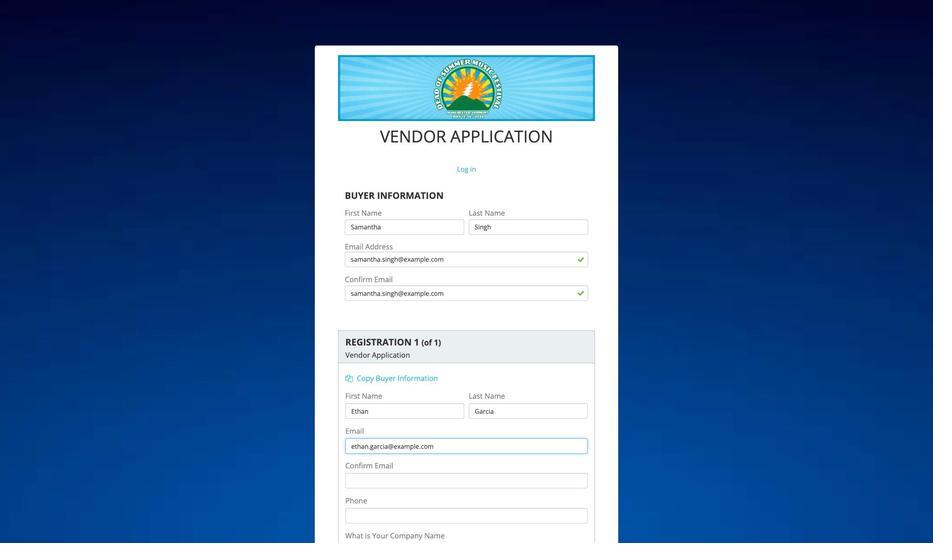 Task type: locate. For each thing, give the bounding box(es) containing it.
None text field
[[345, 220, 464, 235], [345, 404, 464, 419], [345, 220, 464, 235], [345, 404, 464, 419]]

None email field
[[345, 252, 588, 267], [345, 286, 588, 301], [345, 439, 588, 454], [345, 474, 588, 489], [345, 252, 588, 267], [345, 286, 588, 301], [345, 439, 588, 454], [345, 474, 588, 489]]

None text field
[[469, 220, 588, 235], [469, 404, 588, 419], [345, 509, 588, 524], [469, 220, 588, 235], [469, 404, 588, 419], [345, 509, 588, 524]]



Task type: vqa. For each thing, say whether or not it's contained in the screenshot.
enter code text field
no



Task type: describe. For each thing, give the bounding box(es) containing it.
files o image
[[345, 375, 353, 383]]

check image
[[577, 290, 585, 297]]

check image
[[577, 256, 585, 263]]



